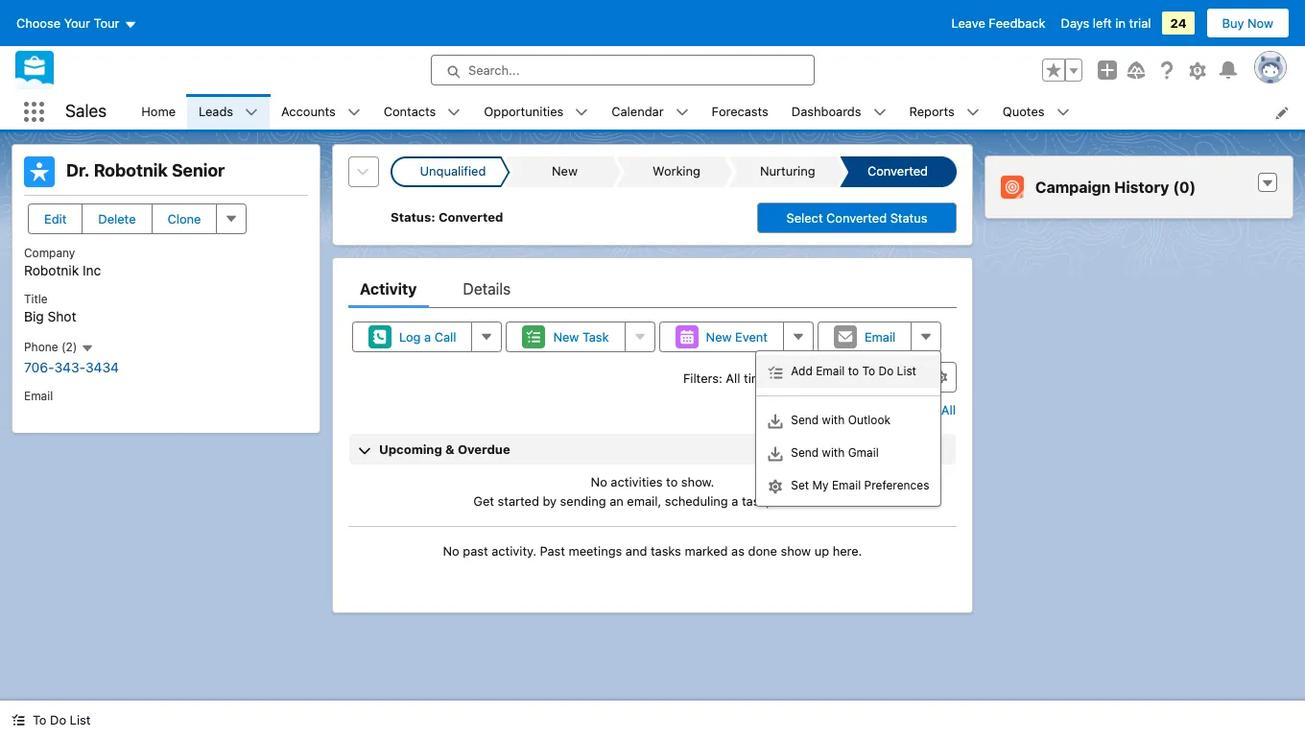 Task type: describe. For each thing, give the bounding box(es) containing it.
title big shot
[[24, 292, 76, 325]]

706-
[[24, 359, 54, 375]]

text default image inside set my email preferences link
[[768, 479, 784, 494]]

dashboards link
[[780, 94, 873, 130]]

dr.
[[66, 160, 90, 180]]

converted right :
[[439, 209, 503, 225]]

more.
[[799, 493, 832, 508]]

an
[[610, 493, 624, 508]]

gmail
[[848, 445, 879, 460]]

days left in trial
[[1061, 15, 1151, 31]]

upcoming
[[379, 442, 442, 457]]

big
[[24, 308, 44, 325]]

robotnik for company
[[24, 262, 79, 278]]

send with outlook
[[791, 413, 891, 427]]

preferences
[[864, 478, 930, 492]]

add
[[791, 364, 813, 378]]

3434
[[85, 359, 119, 375]]

do inside to do list button
[[50, 712, 66, 728]]

text default image inside phone (2) popup button
[[80, 342, 94, 355]]

new for new
[[552, 163, 578, 179]]

started
[[498, 493, 539, 508]]

no activities to show. get started by sending an email, scheduling a task, and more.
[[474, 474, 832, 508]]

refresh
[[775, 402, 820, 418]]

senior
[[172, 160, 225, 180]]

contacts list item
[[372, 94, 473, 130]]

set
[[791, 478, 809, 492]]

leave feedback link
[[952, 15, 1046, 31]]

no for activities
[[591, 474, 607, 490]]

add email to to do list
[[791, 364, 917, 378]]

home link
[[130, 94, 187, 130]]

title
[[24, 292, 48, 306]]

text default image inside send with gmail "link"
[[768, 446, 784, 462]]

new for new task
[[553, 329, 579, 345]]

view all link
[[909, 395, 957, 425]]

get
[[474, 493, 494, 508]]

unqualified
[[421, 163, 487, 179]]

converted link
[[848, 156, 947, 187]]

task,
[[742, 493, 770, 508]]

clone button
[[151, 203, 217, 234]]

log
[[399, 329, 421, 345]]

phone (2) button
[[24, 340, 94, 355]]

leave
[[952, 15, 986, 31]]

unqualified link
[[402, 158, 501, 185]]

1 horizontal spatial •
[[824, 402, 830, 418]]

to do list button
[[0, 701, 102, 739]]

&
[[445, 442, 455, 457]]

converted inside button
[[827, 210, 887, 226]]

text default image inside accounts list item
[[347, 106, 361, 119]]

a inside "no activities to show. get started by sending an email, scheduling a task, and more."
[[732, 493, 739, 508]]

activities inside "no activities to show. get started by sending an email, scheduling a task, and more."
[[611, 474, 663, 490]]

to do list
[[33, 712, 91, 728]]

choose
[[16, 15, 61, 31]]

all right view
[[942, 402, 956, 418]]

select
[[787, 210, 823, 226]]

:
[[431, 209, 436, 225]]

accounts list item
[[270, 94, 372, 130]]

new link
[[514, 156, 613, 187]]

tab list containing activity
[[348, 270, 957, 308]]

choose your tour button
[[15, 8, 138, 38]]

nurturing
[[761, 163, 816, 179]]

calendar link
[[600, 94, 675, 130]]

view all
[[910, 402, 956, 418]]

contacts
[[384, 103, 436, 119]]

filters: all time • all activities • all types
[[683, 371, 915, 386]]

up
[[815, 543, 829, 559]]

reports list item
[[898, 94, 991, 130]]

text default image for reports
[[966, 106, 980, 119]]

quotes link
[[991, 94, 1056, 130]]

filters:
[[683, 371, 723, 386]]

phone
[[24, 340, 58, 354]]

calendar list item
[[600, 94, 700, 130]]

menu containing add email to to do list
[[757, 355, 941, 502]]

leads link
[[187, 94, 245, 130]]

your
[[64, 15, 90, 31]]

refresh button
[[774, 395, 821, 425]]

send with outlook link
[[757, 404, 941, 437]]

details link
[[463, 270, 511, 308]]

phone (2)
[[24, 340, 80, 354]]

0 horizontal spatial and
[[626, 543, 647, 559]]

contacts link
[[372, 94, 448, 130]]

no past activity. past meetings and tasks marked as done show up here.
[[443, 543, 862, 559]]

to inside add email to to do list link
[[862, 364, 875, 378]]

opportunities
[[484, 103, 564, 119]]

company robotnik inc
[[24, 246, 101, 278]]

by
[[543, 493, 557, 508]]

all left time
[[726, 371, 741, 386]]

0 horizontal spatial •
[[773, 371, 779, 386]]

send for send with outlook
[[791, 413, 819, 427]]

with for outlook
[[822, 413, 845, 427]]

edit
[[44, 211, 67, 227]]

and inside "no activities to show. get started by sending an email, scheduling a task, and more."
[[773, 493, 795, 508]]

text default image inside to do list button
[[12, 713, 25, 727]]

home
[[141, 103, 176, 119]]

do inside add email to to do list link
[[879, 364, 894, 378]]

opportunities link
[[473, 94, 575, 130]]

text default image for quotes
[[1056, 106, 1070, 119]]

as
[[732, 543, 745, 559]]

leave feedback
[[952, 15, 1046, 31]]

new task button
[[506, 322, 625, 352]]

all right time
[[782, 371, 797, 386]]

edit button
[[28, 203, 83, 234]]

working
[[653, 163, 701, 179]]

email,
[[627, 493, 662, 508]]

sales
[[65, 101, 107, 121]]

upcoming & overdue
[[379, 442, 510, 457]]



Task type: locate. For each thing, give the bounding box(es) containing it.
all
[[726, 371, 741, 386], [782, 371, 797, 386], [865, 371, 879, 386], [881, 402, 896, 418], [942, 402, 956, 418]]

delete button
[[82, 203, 152, 234]]

343-
[[54, 359, 86, 375]]

log a call button
[[352, 322, 473, 352]]

dashboards list item
[[780, 94, 898, 130]]

• right time
[[773, 371, 779, 386]]

no
[[591, 474, 607, 490], [443, 543, 460, 559]]

text default image inside contacts list item
[[448, 106, 461, 119]]

email up add email to to do list
[[865, 329, 896, 345]]

opportunities list item
[[473, 94, 600, 130]]

overdue
[[458, 442, 510, 457]]

no left past
[[443, 543, 460, 559]]

robotnik inside company robotnik inc
[[24, 262, 79, 278]]

converted
[[868, 163, 928, 179], [439, 209, 503, 225], [827, 210, 887, 226]]

1 vertical spatial send
[[791, 445, 819, 460]]

email button
[[818, 322, 912, 352]]

send down filters: all time • all activities • all types
[[791, 413, 819, 427]]

robotnik for dr.
[[94, 160, 168, 180]]

view
[[910, 402, 938, 418]]

text default image for leads
[[245, 106, 258, 119]]

to for show.
[[666, 474, 678, 490]]

new inside "path options" list box
[[552, 163, 578, 179]]

0 horizontal spatial activities
[[611, 474, 663, 490]]

text default image inside send with outlook link
[[768, 414, 784, 429]]

706-343-3434
[[24, 359, 119, 375]]

new down opportunities list item
[[552, 163, 578, 179]]

text default image
[[347, 106, 361, 119], [575, 106, 589, 119], [675, 106, 689, 119], [873, 106, 886, 119], [1261, 176, 1275, 190], [768, 365, 784, 380], [768, 414, 784, 429], [768, 446, 784, 462], [768, 479, 784, 494], [12, 713, 25, 727]]

buy
[[1222, 15, 1245, 31]]

24
[[1171, 15, 1187, 31]]

a left task,
[[732, 493, 739, 508]]

text default image left 'add'
[[768, 365, 784, 380]]

• up expand at the bottom
[[855, 371, 861, 386]]

0 vertical spatial to
[[862, 364, 875, 378]]

forecasts
[[712, 103, 769, 119]]

no inside "no activities to show. get started by sending an email, scheduling a task, and more."
[[591, 474, 607, 490]]

text default image left calendar link on the top
[[575, 106, 589, 119]]

text default image right accounts
[[347, 106, 361, 119]]

0 vertical spatial activities
[[800, 371, 852, 386]]

0 horizontal spatial robotnik
[[24, 262, 79, 278]]

accounts link
[[270, 94, 347, 130]]

email down 706-
[[24, 389, 53, 403]]

0 vertical spatial list
[[897, 364, 917, 378]]

0 vertical spatial a
[[424, 329, 431, 345]]

list containing home
[[130, 94, 1305, 130]]

with
[[822, 413, 845, 427], [822, 445, 845, 460]]

0 horizontal spatial do
[[50, 712, 66, 728]]

0 horizontal spatial to
[[666, 474, 678, 490]]

expand all button
[[834, 395, 896, 425]]

1 vertical spatial with
[[822, 445, 845, 460]]

1 vertical spatial a
[[732, 493, 739, 508]]

all left types
[[865, 371, 879, 386]]

status : converted
[[391, 209, 503, 225]]

and down set
[[773, 493, 795, 508]]

here.
[[833, 543, 862, 559]]

text default image right contacts
[[448, 106, 461, 119]]

(2)
[[61, 340, 77, 354]]

choose your tour
[[16, 15, 120, 31]]

new left event
[[706, 329, 732, 345]]

buy now
[[1222, 15, 1274, 31]]

campaign
[[1036, 179, 1111, 196]]

1 vertical spatial do
[[50, 712, 66, 728]]

email right 'add'
[[816, 364, 845, 378]]

status down unqualified link
[[391, 209, 431, 225]]

activities up email,
[[611, 474, 663, 490]]

1 vertical spatial robotnik
[[24, 262, 79, 278]]

lead image
[[24, 156, 55, 187]]

send for send with gmail
[[791, 445, 819, 460]]

text default image for contacts
[[448, 106, 461, 119]]

1 horizontal spatial to
[[862, 364, 875, 378]]

text default image right the reports
[[966, 106, 980, 119]]

• left expand at the bottom
[[824, 402, 830, 418]]

1 horizontal spatial robotnik
[[94, 160, 168, 180]]

trial
[[1129, 15, 1151, 31]]

0 horizontal spatial to
[[33, 712, 47, 728]]

activity.
[[492, 543, 537, 559]]

outlook
[[848, 413, 891, 427]]

text default image right leads at the top
[[245, 106, 258, 119]]

1 with from the top
[[822, 413, 845, 427]]

activity link
[[360, 270, 417, 308]]

1 horizontal spatial a
[[732, 493, 739, 508]]

all right expand at the bottom
[[881, 402, 896, 418]]

text default image down 'refresh' button
[[768, 446, 784, 462]]

(0)
[[1173, 179, 1196, 196]]

days
[[1061, 15, 1090, 31]]

status
[[391, 209, 431, 225], [890, 210, 928, 226]]

robotnik up delete button
[[94, 160, 168, 180]]

email
[[865, 329, 896, 345], [816, 364, 845, 378], [24, 389, 53, 403], [832, 478, 861, 492]]

1 vertical spatial no
[[443, 543, 460, 559]]

expand
[[835, 402, 878, 418]]

group
[[1042, 59, 1083, 82]]

text default image inside calendar list item
[[675, 106, 689, 119]]

email inside button
[[865, 329, 896, 345]]

with for gmail
[[822, 445, 845, 460]]

menu
[[757, 355, 941, 502]]

0 horizontal spatial status
[[391, 209, 431, 225]]

send up set
[[791, 445, 819, 460]]

0 horizontal spatial list
[[70, 712, 91, 728]]

2 with from the top
[[822, 445, 845, 460]]

quotes
[[1003, 103, 1045, 119]]

leads
[[199, 103, 233, 119]]

with left the gmail at the bottom of the page
[[822, 445, 845, 460]]

706-343-3434 link
[[24, 359, 119, 375]]

search...
[[468, 62, 520, 78]]

now
[[1248, 15, 1274, 31]]

time
[[744, 371, 769, 386]]

0 horizontal spatial a
[[424, 329, 431, 345]]

past
[[540, 543, 565, 559]]

robotnik down 'company'
[[24, 262, 79, 278]]

meetings
[[569, 543, 622, 559]]

dr. robotnik senior
[[66, 160, 225, 180]]

converted up select converted status
[[868, 163, 928, 179]]

converted inside "path options" list box
[[868, 163, 928, 179]]

a right log
[[424, 329, 431, 345]]

text default image right (2)
[[80, 342, 94, 355]]

0 vertical spatial send
[[791, 413, 819, 427]]

text default image right (0) at the right of page
[[1261, 176, 1275, 190]]

set my email preferences
[[791, 478, 930, 492]]

tab list
[[348, 270, 957, 308]]

company
[[24, 246, 75, 260]]

leads list item
[[187, 94, 270, 130]]

1 horizontal spatial to
[[848, 364, 859, 378]]

and left tasks
[[626, 543, 647, 559]]

clone
[[168, 211, 201, 227]]

log a call
[[399, 329, 456, 345]]

text default image inside the quotes "list item"
[[1056, 106, 1070, 119]]

1 horizontal spatial activities
[[800, 371, 852, 386]]

and
[[773, 493, 795, 508], [626, 543, 647, 559]]

list inside button
[[70, 712, 91, 728]]

text default image
[[245, 106, 258, 119], [448, 106, 461, 119], [966, 106, 980, 119], [1056, 106, 1070, 119], [80, 342, 94, 355]]

reports link
[[898, 94, 966, 130]]

1 horizontal spatial list
[[897, 364, 917, 378]]

text default image inside "dashboards" list item
[[873, 106, 886, 119]]

0 vertical spatial to
[[848, 364, 859, 378]]

new event button
[[659, 322, 784, 352]]

new for new event
[[706, 329, 732, 345]]

text default image right quotes
[[1056, 106, 1070, 119]]

2 send from the top
[[791, 445, 819, 460]]

text default image left the reports link
[[873, 106, 886, 119]]

a inside button
[[424, 329, 431, 345]]

text default image inside opportunities list item
[[575, 106, 589, 119]]

to down the email button
[[848, 364, 859, 378]]

email right the my
[[832, 478, 861, 492]]

accounts
[[281, 103, 336, 119]]

left
[[1093, 15, 1112, 31]]

robotnik
[[94, 160, 168, 180], [24, 262, 79, 278]]

path options list box
[[391, 156, 957, 187]]

text default image inside 'leads' list item
[[245, 106, 258, 119]]

forecasts link
[[700, 94, 780, 130]]

history
[[1115, 179, 1170, 196]]

text default image inside add email to to do list link
[[768, 365, 784, 380]]

0 vertical spatial with
[[822, 413, 845, 427]]

campaign history (0)
[[1036, 179, 1196, 196]]

set my email preferences link
[[757, 469, 941, 502]]

1 vertical spatial to
[[33, 712, 47, 728]]

delete
[[98, 211, 136, 227]]

1 vertical spatial to
[[666, 474, 678, 490]]

0 vertical spatial and
[[773, 493, 795, 508]]

to left show.
[[666, 474, 678, 490]]

feedback
[[989, 15, 1046, 31]]

list
[[897, 364, 917, 378], [70, 712, 91, 728]]

list
[[130, 94, 1305, 130]]

send inside send with gmail "link"
[[791, 445, 819, 460]]

1 send from the top
[[791, 413, 819, 427]]

0 vertical spatial do
[[879, 364, 894, 378]]

0 horizontal spatial no
[[443, 543, 460, 559]]

text default image down time
[[768, 414, 784, 429]]

no for past
[[443, 543, 460, 559]]

text default image inside reports list item
[[966, 106, 980, 119]]

show.
[[681, 474, 715, 490]]

status down the converted link
[[890, 210, 928, 226]]

new event
[[706, 329, 768, 345]]

1 horizontal spatial status
[[890, 210, 928, 226]]

send inside send with outlook link
[[791, 413, 819, 427]]

working link
[[625, 156, 724, 187]]

select converted status button
[[757, 203, 957, 233]]

details
[[463, 280, 511, 298]]

1 horizontal spatial no
[[591, 474, 607, 490]]

1 horizontal spatial and
[[773, 493, 795, 508]]

to inside "no activities to show. get started by sending an email, scheduling a task, and more."
[[666, 474, 678, 490]]

0 vertical spatial robotnik
[[94, 160, 168, 180]]

send with gmail
[[791, 445, 879, 460]]

•
[[773, 371, 779, 386], [855, 371, 861, 386], [824, 402, 830, 418]]

to for to
[[848, 364, 859, 378]]

text default image left 'to do list'
[[12, 713, 25, 727]]

1 horizontal spatial do
[[879, 364, 894, 378]]

past
[[463, 543, 488, 559]]

quotes list item
[[991, 94, 1081, 130]]

new left 'task'
[[553, 329, 579, 345]]

done
[[748, 543, 777, 559]]

activity
[[360, 280, 417, 298]]

1 vertical spatial activities
[[611, 474, 663, 490]]

1 vertical spatial and
[[626, 543, 647, 559]]

converted right 'select'
[[827, 210, 887, 226]]

to inside to do list button
[[33, 712, 47, 728]]

types
[[883, 371, 915, 386]]

0 vertical spatial no
[[591, 474, 607, 490]]

status inside button
[[890, 210, 928, 226]]

new
[[552, 163, 578, 179], [553, 329, 579, 345], [706, 329, 732, 345]]

tour
[[94, 15, 120, 31]]

task
[[583, 329, 609, 345]]

2 horizontal spatial •
[[855, 371, 861, 386]]

no up sending at the left of page
[[591, 474, 607, 490]]

1 vertical spatial list
[[70, 712, 91, 728]]

activities up refresh • expand all
[[800, 371, 852, 386]]

with inside "link"
[[822, 445, 845, 460]]

with up send with gmail
[[822, 413, 845, 427]]

text default image left set
[[768, 479, 784, 494]]

text default image right calendar
[[675, 106, 689, 119]]

buy now button
[[1206, 8, 1290, 38]]



Task type: vqa. For each thing, say whether or not it's contained in the screenshot.
Robotnik inside the company robotnik inc
yes



